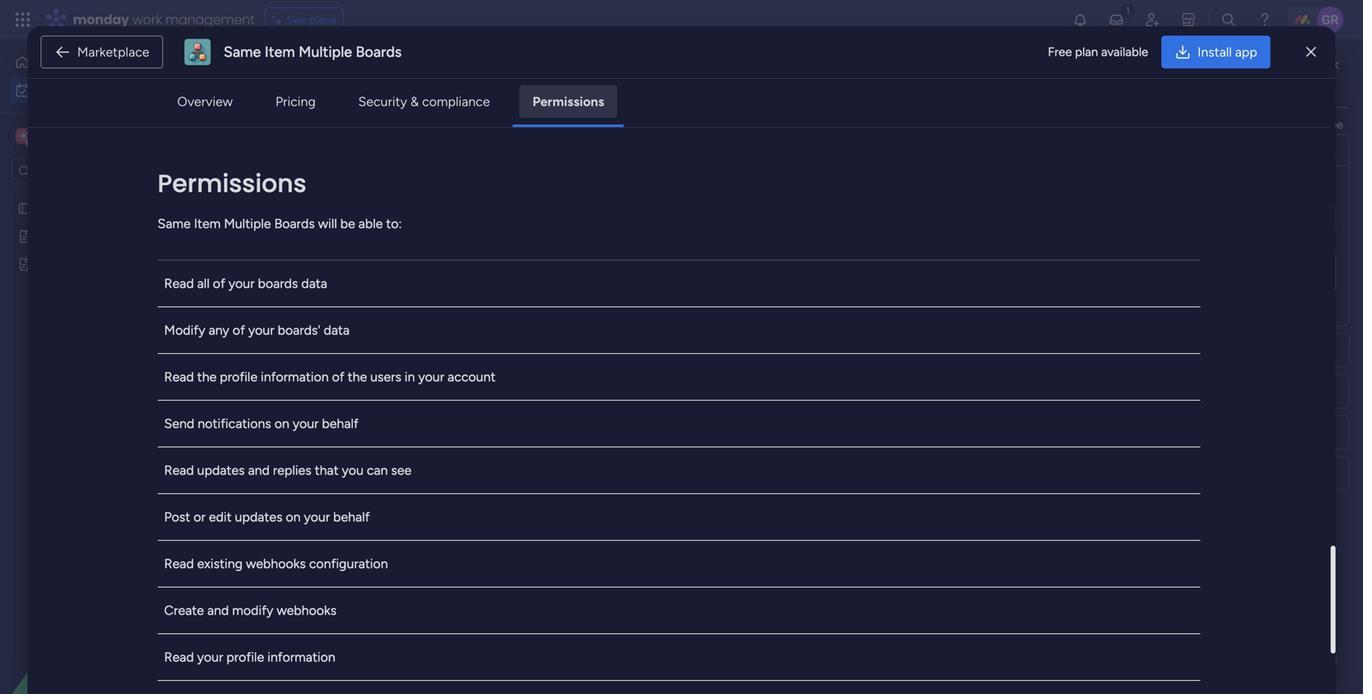 Task type: locate. For each thing, give the bounding box(es) containing it.
2 + add item from the top
[[268, 531, 325, 545]]

1 vertical spatial + add item
[[268, 531, 325, 545]]

1 vertical spatial profile
[[227, 650, 264, 665]]

multiple for same item multiple boards will be able to:
[[224, 216, 271, 231]]

public board image
[[17, 201, 33, 217]]

0
[[328, 591, 336, 604]]

profile up notifications
[[220, 369, 258, 385]]

1 vertical spatial app
[[484, 70, 506, 86]]

lottie animation element
[[0, 529, 209, 695]]

1 vertical spatial compliance
[[422, 94, 490, 109]]

the
[[663, 70, 683, 86], [1096, 118, 1113, 132], [197, 369, 217, 385], [348, 369, 367, 385]]

1 horizontal spatial boards
[[356, 43, 402, 61]]

+ add item up read existing webhooks configuration
[[268, 531, 325, 545]]

item up read the profile information of the users in your account
[[293, 325, 317, 339]]

0 vertical spatial see
[[1326, 118, 1344, 132]]

0 vertical spatial items
[[379, 207, 408, 221]]

main
[[38, 128, 66, 144]]

0 vertical spatial add
[[278, 354, 299, 368]]

project management
[[833, 296, 941, 310]]

items inside past dates / 2 items
[[379, 207, 408, 221]]

next week / 1 item
[[276, 468, 397, 489]]

0 horizontal spatial project
[[267, 295, 304, 309]]

0 horizontal spatial app
[[484, 70, 506, 86]]

1 horizontal spatial see
[[1326, 118, 1344, 132]]

to-do
[[705, 297, 735, 310]]

read left "all"
[[164, 276, 194, 291]]

to do list
[[1286, 73, 1332, 87]]

people
[[1025, 261, 1060, 275]]

5 read from the top
[[164, 650, 194, 665]]

0 vertical spatial +
[[268, 354, 275, 368]]

workspace selection element
[[16, 126, 137, 148]]

my work
[[242, 62, 352, 98]]

monday
[[73, 10, 129, 29]]

configuration
[[309, 556, 388, 572]]

project down boards
[[267, 295, 304, 309]]

project management link
[[831, 288, 983, 316]]

home option
[[10, 49, 199, 75]]

boards left will
[[274, 216, 315, 231]]

greg robinson image right people
[[1077, 260, 1101, 285]]

1 horizontal spatial app
[[1236, 44, 1258, 60]]

the left boards,
[[1096, 118, 1113, 132]]

0 vertical spatial updates
[[197, 463, 245, 478]]

add
[[278, 354, 299, 368], [278, 531, 299, 545]]

you
[[342, 463, 364, 478]]

install app
[[1198, 44, 1258, 60]]

read down create
[[164, 650, 194, 665]]

1 vertical spatial data
[[324, 323, 350, 338]]

1 add from the top
[[278, 354, 299, 368]]

0 horizontal spatial greg robinson image
[[1077, 260, 1101, 285]]

plans
[[309, 13, 336, 27]]

+ down modify any of your boards' data at top
[[268, 354, 275, 368]]

item
[[265, 43, 295, 61], [194, 216, 221, 231], [293, 325, 317, 339], [293, 502, 317, 516]]

items right 2
[[379, 207, 408, 221]]

create
[[164, 603, 204, 619]]

3 read from the top
[[164, 463, 194, 478]]

read all of your boards data
[[164, 276, 327, 291]]

items inside later / 0 items
[[339, 591, 367, 604]]

project left management
[[833, 296, 870, 310]]

on down next in the bottom of the page
[[286, 510, 301, 525]]

invite members image
[[1145, 11, 1161, 28]]

app for install
[[1236, 44, 1258, 60]]

the right provide
[[663, 70, 683, 86]]

items right 0
[[339, 591, 367, 604]]

my
[[242, 62, 280, 98]]

item up "my work" at the left top of page
[[265, 43, 295, 61]]

0 vertical spatial compliance
[[761, 70, 829, 86]]

in
[[405, 369, 415, 385]]

1 vertical spatial item
[[374, 472, 397, 486]]

webhooks up the later
[[246, 556, 306, 572]]

Filter dashboard by text search field
[[311, 130, 461, 156]]

0 vertical spatial behalf
[[322, 416, 359, 432]]

data for read all of your boards data
[[301, 276, 327, 291]]

boards for same item multiple boards
[[356, 43, 402, 61]]

without a date /
[[276, 645, 402, 666]]

boards
[[356, 43, 402, 61], [274, 216, 315, 231], [1063, 344, 1098, 358]]

1 horizontal spatial project
[[833, 296, 870, 310]]

1 horizontal spatial compliance
[[761, 70, 829, 86]]

main content
[[217, 39, 1364, 695]]

profile down create and modify webhooks
[[227, 650, 264, 665]]

of right "all"
[[213, 276, 225, 291]]

did
[[571, 70, 589, 86]]

2 new from the top
[[267, 502, 291, 516]]

read left existing
[[164, 556, 194, 572]]

1 horizontal spatial multiple
[[299, 43, 352, 61]]

available
[[1102, 44, 1149, 59]]

and right create
[[207, 603, 229, 619]]

the inside main content
[[1096, 118, 1113, 132]]

None text field
[[1063, 203, 1337, 232]]

behalf down read the profile information of the users in your account
[[322, 416, 359, 432]]

multiple up work
[[299, 43, 352, 61]]

1 new item from the top
[[267, 325, 317, 339]]

mar
[[1135, 295, 1153, 308]]

1 vertical spatial boards
[[274, 216, 315, 231]]

new item down next in the bottom of the page
[[267, 502, 317, 516]]

1 vertical spatial new
[[267, 502, 291, 516]]

and
[[736, 70, 758, 86], [1202, 118, 1221, 132], [248, 463, 270, 478], [207, 603, 229, 619]]

2 new item from the top
[[267, 502, 317, 516]]

app for the
[[484, 70, 506, 86]]

+ down post or edit updates on your behalf on the left of page
[[268, 531, 275, 545]]

1 horizontal spatial permissions
[[533, 94, 605, 109]]

app right install
[[1236, 44, 1258, 60]]

existing
[[197, 556, 243, 572]]

new item down boards
[[267, 325, 317, 339]]

2 horizontal spatial of
[[332, 369, 345, 385]]

boards up security
[[356, 43, 402, 61]]

0 vertical spatial item
[[302, 354, 325, 368]]

1 vertical spatial of
[[233, 323, 245, 338]]

see plans
[[287, 13, 336, 27]]

2 read from the top
[[164, 369, 194, 385]]

add down boards'
[[278, 354, 299, 368]]

project for project
[[267, 295, 304, 309]]

1 vertical spatial same
[[158, 216, 191, 231]]

2 + from the top
[[268, 531, 275, 545]]

same
[[224, 43, 261, 61], [158, 216, 191, 231]]

project inside project management link
[[833, 296, 870, 310]]

+
[[268, 354, 275, 368], [268, 531, 275, 545]]

permissions
[[533, 94, 605, 109], [158, 166, 307, 201]]

1 vertical spatial greg robinson image
[[1077, 260, 1101, 285]]

0 vertical spatial week
[[310, 409, 348, 430]]

multiple left past
[[224, 216, 271, 231]]

updates right edit
[[235, 510, 283, 525]]

read for read all of your boards data
[[164, 276, 194, 291]]

updates up edit
[[197, 463, 245, 478]]

1 vertical spatial add
[[278, 531, 299, 545]]

behalf down 1
[[333, 510, 370, 525]]

1 vertical spatial +
[[268, 531, 275, 545]]

1 horizontal spatial items
[[379, 207, 408, 221]]

see right to
[[1326, 118, 1344, 132]]

information
[[832, 70, 900, 86], [261, 369, 329, 385], [268, 650, 336, 665]]

+ add item
[[268, 354, 325, 368], [268, 531, 325, 545]]

1 horizontal spatial of
[[233, 323, 245, 338]]

1 horizontal spatial same
[[224, 43, 261, 61]]

option
[[0, 194, 209, 197]]

group
[[731, 261, 763, 275]]

0 vertical spatial permissions
[[533, 94, 605, 109]]

item up read the profile information of the users in your account
[[302, 354, 325, 368]]

0 vertical spatial profile
[[220, 369, 258, 385]]

0 horizontal spatial same
[[158, 216, 191, 231]]

0 horizontal spatial multiple
[[224, 216, 271, 231]]

or
[[194, 510, 206, 525]]

new
[[267, 325, 291, 339], [267, 502, 291, 516]]

overview
[[177, 94, 233, 109]]

1 vertical spatial behalf
[[333, 510, 370, 525]]

your left boards'
[[248, 323, 275, 338]]

today
[[276, 261, 323, 282]]

read up send
[[164, 369, 194, 385]]

0 vertical spatial + add item
[[268, 354, 325, 368]]

0 vertical spatial multiple
[[299, 43, 352, 61]]

workspace image
[[18, 127, 30, 145]]

0 horizontal spatial of
[[213, 276, 225, 291]]

read for read updates and replies that you can see
[[164, 463, 194, 478]]

1 vertical spatial week
[[313, 468, 351, 489]]

webhooks up without
[[277, 603, 337, 619]]

boards up status
[[1063, 344, 1098, 358]]

list box
[[0, 192, 209, 500]]

marketplace button
[[40, 36, 163, 68]]

1 vertical spatial information
[[261, 369, 329, 385]]

0 vertical spatial new item
[[267, 325, 317, 339]]

security & compliance button
[[345, 85, 503, 118]]

see
[[287, 13, 306, 27]]

read for read existing webhooks configuration
[[164, 556, 194, 572]]

read existing webhooks configuration
[[164, 556, 388, 572]]

new item
[[267, 325, 317, 339], [267, 502, 317, 516]]

compliance
[[761, 70, 829, 86], [422, 94, 490, 109]]

0 horizontal spatial items
[[339, 591, 367, 604]]

week left 1
[[313, 468, 351, 489]]

and left people
[[1202, 118, 1221, 132]]

0 vertical spatial new
[[267, 325, 291, 339]]

list
[[1317, 73, 1332, 87]]

select product image
[[15, 11, 31, 28]]

0 vertical spatial boards
[[356, 43, 402, 61]]

0 vertical spatial same
[[224, 43, 261, 61]]

greg robinson image
[[1318, 7, 1344, 33], [1077, 260, 1101, 285]]

see right can
[[391, 463, 412, 478]]

0 vertical spatial data
[[301, 276, 327, 291]]

item inside next week / 1 item
[[374, 472, 397, 486]]

new down boards
[[267, 325, 291, 339]]

/
[[359, 202, 366, 223], [327, 261, 334, 282], [352, 409, 360, 430], [355, 468, 363, 489], [317, 586, 325, 607], [391, 645, 398, 666]]

main workspace button
[[11, 122, 160, 150]]

profile for the
[[220, 369, 258, 385]]

compliance inside "button"
[[422, 94, 490, 109]]

of for all
[[213, 276, 225, 291]]

application logo image
[[184, 39, 211, 65]]

private board image
[[17, 257, 33, 272]]

data right boards'
[[324, 323, 350, 338]]

information for read the profile information of the users in your account
[[261, 369, 329, 385]]

0 horizontal spatial permissions
[[158, 166, 307, 201]]

1 read from the top
[[164, 276, 194, 291]]

columns
[[1156, 118, 1199, 132]]

4 read from the top
[[164, 556, 194, 572]]

permissions down did
[[533, 94, 605, 109]]

1 vertical spatial updates
[[235, 510, 283, 525]]

item right 1
[[374, 472, 397, 486]]

2 vertical spatial boards
[[1063, 344, 1098, 358]]

send notifications on your behalf
[[164, 416, 359, 432]]

/ left 1
[[355, 468, 363, 489]]

1 vertical spatial items
[[339, 591, 367, 604]]

on up the 'read updates and replies that you can see' on the left bottom of page
[[275, 416, 290, 432]]

app inside install app button
[[1236, 44, 1258, 60]]

1 vertical spatial multiple
[[224, 216, 271, 231]]

multiple for same item multiple boards
[[299, 43, 352, 61]]

to
[[1286, 73, 1298, 87]]

that
[[315, 463, 339, 478]]

choose the boards, columns and people you'd like to see
[[1053, 118, 1344, 132]]

do
[[1301, 73, 1314, 87]]

+ add item down boards'
[[268, 354, 325, 368]]

new down next in the bottom of the page
[[267, 502, 291, 516]]

0 horizontal spatial boards
[[274, 216, 315, 231]]

/ left 0
[[317, 586, 325, 607]]

0 vertical spatial webhooks
[[246, 556, 306, 572]]

app right the
[[484, 70, 506, 86]]

management
[[873, 296, 941, 310]]

of up this week /
[[332, 369, 345, 385]]

pricing
[[276, 94, 316, 109]]

monday work management
[[73, 10, 255, 29]]

work
[[133, 10, 162, 29]]

item up configuration
[[302, 531, 325, 545]]

0 vertical spatial greg robinson image
[[1318, 7, 1344, 33]]

of right any
[[233, 323, 245, 338]]

0 horizontal spatial see
[[391, 463, 412, 478]]

install
[[1198, 44, 1233, 60]]

and right the security in the top right of the page
[[736, 70, 758, 86]]

on
[[275, 416, 290, 432], [286, 510, 301, 525]]

choose
[[1053, 118, 1093, 132]]

webhooks
[[246, 556, 306, 572], [277, 603, 337, 619]]

2 horizontal spatial boards
[[1063, 344, 1098, 358]]

0 horizontal spatial compliance
[[422, 94, 490, 109]]

greg robinson image up list
[[1318, 7, 1344, 33]]

update feed image
[[1109, 11, 1125, 28]]

week right this
[[310, 409, 348, 430]]

greg robinson image inside main content
[[1077, 260, 1101, 285]]

2 vertical spatial information
[[268, 650, 336, 665]]

permissions up same item multiple boards will be able to:
[[158, 166, 307, 201]]

read down send
[[164, 463, 194, 478]]

free plan available
[[1049, 44, 1149, 59]]

0 vertical spatial of
[[213, 276, 225, 291]]

boards for same item multiple boards will be able to:
[[274, 216, 315, 231]]

add up read existing webhooks configuration
[[278, 531, 299, 545]]

1 vertical spatial see
[[391, 463, 412, 478]]

data right boards
[[301, 276, 327, 291]]

0 vertical spatial app
[[1236, 44, 1258, 60]]

app
[[1236, 44, 1258, 60], [484, 70, 506, 86]]

0 vertical spatial information
[[832, 70, 900, 86]]

1 vertical spatial new item
[[267, 502, 317, 516]]

1 vertical spatial webhooks
[[277, 603, 337, 619]]



Task type: vqa. For each thing, say whether or not it's contained in the screenshot.
Column information image for To-Do
no



Task type: describe. For each thing, give the bounding box(es) containing it.
to
[[1312, 118, 1323, 132]]

item down next in the bottom of the page
[[293, 502, 317, 516]]

post
[[164, 510, 190, 525]]

date
[[352, 645, 387, 666]]

dapulse x slim image
[[1307, 42, 1317, 62]]

help image
[[1257, 11, 1274, 28]]

home
[[36, 55, 67, 69]]

edit
[[209, 510, 232, 525]]

security & compliance
[[358, 94, 490, 109]]

developer
[[509, 70, 568, 86]]

read updates and replies that you can see
[[164, 463, 412, 478]]

and inside main content
[[1202, 118, 1221, 132]]

data for modify any of your boards' data
[[324, 323, 350, 338]]

modify
[[232, 603, 274, 619]]

you'd
[[1262, 118, 1290, 132]]

this week /
[[276, 409, 364, 430]]

a
[[338, 645, 348, 666]]

security
[[686, 70, 733, 86]]

your right in
[[418, 369, 445, 385]]

send
[[164, 416, 195, 432]]

able
[[359, 216, 383, 231]]

date
[[1137, 261, 1161, 275]]

plan
[[1076, 44, 1099, 59]]

notifications
[[198, 416, 271, 432]]

like
[[1293, 118, 1310, 132]]

1 horizontal spatial greg robinson image
[[1318, 7, 1344, 33]]

information for read your profile information
[[268, 650, 336, 665]]

notifications image
[[1073, 11, 1089, 28]]

past
[[276, 202, 309, 223]]

to:
[[386, 216, 402, 231]]

2 vertical spatial item
[[302, 531, 325, 545]]

0 vertical spatial on
[[275, 416, 290, 432]]

any
[[209, 323, 230, 338]]

not
[[592, 70, 612, 86]]

create and modify webhooks
[[164, 603, 337, 619]]

all
[[197, 276, 210, 291]]

later / 0 items
[[276, 586, 367, 607]]

boards'
[[278, 323, 321, 338]]

boards,
[[1115, 118, 1153, 132]]

2 vertical spatial of
[[332, 369, 345, 385]]

permissions inside permissions button
[[533, 94, 605, 109]]

public board image
[[17, 229, 33, 244]]

your down next week / 1 item
[[304, 510, 330, 525]]

2
[[370, 207, 377, 221]]

the
[[459, 70, 481, 86]]

read for read the profile information of the users in your account
[[164, 369, 194, 385]]

/ down read the profile information of the users in your account
[[352, 409, 360, 430]]

1 new from the top
[[267, 325, 291, 339]]

1 image
[[1121, 1, 1136, 19]]

/ right date
[[391, 645, 398, 666]]

will
[[318, 216, 337, 231]]

column
[[1099, 385, 1139, 399]]

1 vertical spatial on
[[286, 510, 301, 525]]

profile for your
[[227, 650, 264, 665]]

read for read your profile information
[[164, 650, 194, 665]]

workspace
[[70, 128, 135, 144]]

your left boards
[[229, 276, 255, 291]]

be
[[341, 216, 355, 231]]

home link
[[10, 49, 199, 75]]

security
[[358, 94, 407, 109]]

management
[[165, 10, 255, 29]]

of for any
[[233, 323, 245, 338]]

this
[[276, 409, 306, 430]]

replies
[[273, 463, 312, 478]]

permissions button
[[520, 85, 618, 118]]

later
[[276, 586, 313, 607]]

the app developer did not provide the security and compliance information
[[459, 70, 900, 86]]

/ left 2
[[359, 202, 366, 223]]

project for project management
[[833, 296, 870, 310]]

without
[[276, 645, 335, 666]]

and left replies at the bottom
[[248, 463, 270, 478]]

your up replies at the bottom
[[293, 416, 319, 432]]

overview button
[[164, 85, 246, 118]]

today /
[[276, 261, 338, 282]]

&
[[411, 94, 419, 109]]

same for same item multiple boards
[[224, 43, 261, 61]]

/ right 'today'
[[327, 261, 334, 282]]

boards
[[258, 276, 298, 291]]

people
[[1224, 118, 1259, 132]]

provide
[[616, 70, 660, 86]]

week for next
[[313, 468, 351, 489]]

workspace image
[[16, 127, 32, 145]]

pricing button
[[263, 85, 329, 118]]

item up "all"
[[194, 216, 221, 231]]

1 + from the top
[[268, 354, 275, 368]]

can
[[367, 463, 388, 478]]

modify
[[164, 323, 205, 338]]

8
[[1156, 295, 1162, 308]]

1 + add item from the top
[[268, 354, 325, 368]]

board
[[892, 261, 922, 275]]

mar 8
[[1135, 295, 1162, 308]]

the left "users" on the bottom left
[[348, 369, 367, 385]]

users
[[371, 369, 402, 385]]

lottie animation image
[[0, 529, 209, 695]]

week for this
[[310, 409, 348, 430]]

free
[[1049, 44, 1073, 59]]

1 vertical spatial permissions
[[158, 166, 307, 201]]

dates
[[312, 202, 355, 223]]

search everything image
[[1221, 11, 1238, 28]]

modify any of your boards' data
[[164, 323, 350, 338]]

2 add from the top
[[278, 531, 299, 545]]

marketplace
[[77, 44, 149, 60]]

the down any
[[197, 369, 217, 385]]

to-
[[705, 297, 721, 310]]

same item multiple boards
[[224, 43, 402, 61]]

read your profile information
[[164, 650, 336, 665]]

work
[[286, 62, 352, 98]]

status column
[[1063, 385, 1139, 399]]

install app button
[[1162, 36, 1271, 68]]

past dates / 2 items
[[276, 202, 408, 223]]

main content containing past dates /
[[217, 39, 1364, 695]]

monday marketplace image
[[1181, 11, 1197, 28]]

account
[[448, 369, 496, 385]]

same for same item multiple boards will be able to:
[[158, 216, 191, 231]]

see plans button
[[265, 7, 344, 32]]

your down create
[[197, 650, 223, 665]]

main workspace
[[38, 128, 135, 144]]

1
[[367, 472, 371, 486]]



